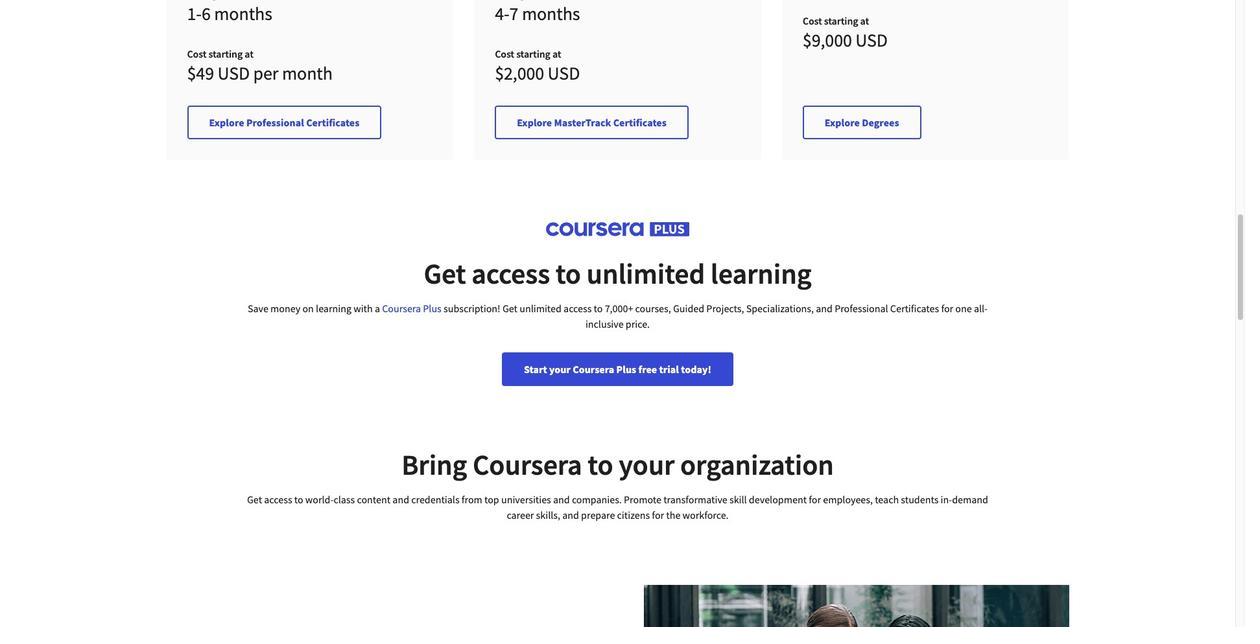 Task type: describe. For each thing, give the bounding box(es) containing it.
with
[[354, 302, 373, 315]]

and right skills, at left bottom
[[563, 509, 579, 522]]

and up skills, at left bottom
[[553, 494, 570, 507]]

for inside the 'save money on learning with a coursera plus subscription! get unlimited access to 7,000+ courses, guided projects, specializations, and professional certificates for one all- inclusive price.'
[[942, 302, 954, 315]]

$9,000
[[803, 28, 852, 52]]

get for world-
[[247, 494, 262, 507]]

world-
[[305, 494, 334, 507]]

cost starting at $49 usd per month
[[187, 47, 333, 85]]

unlimited inside the 'save money on learning with a coursera plus subscription! get unlimited access to 7,000+ courses, guided projects, specializations, and professional certificates for one all- inclusive price.'
[[520, 302, 562, 315]]

at for $49
[[245, 47, 254, 60]]

coursera inside button
[[573, 363, 615, 376]]

courses,
[[636, 302, 671, 315]]

guided
[[673, 302, 705, 315]]

credentials
[[411, 494, 460, 507]]

cost starting at $2,000 usd
[[495, 47, 580, 85]]

specializations,
[[746, 302, 814, 315]]

at for $2,000
[[553, 47, 561, 60]]

cost for $9,000 usd
[[803, 14, 822, 27]]

to for unlimited
[[556, 256, 581, 292]]

your inside button
[[549, 363, 571, 376]]

6
[[202, 2, 211, 25]]

one
[[956, 302, 972, 315]]

workforce.
[[683, 509, 729, 522]]

to for world-
[[294, 494, 303, 507]]

bring
[[402, 448, 467, 483]]

usd for $9,000
[[856, 28, 888, 52]]

and right content
[[393, 494, 409, 507]]

explore degrees button
[[803, 106, 922, 139]]

1-
[[187, 2, 202, 25]]

skills,
[[536, 509, 561, 522]]

1-6 months
[[187, 2, 272, 25]]

projects,
[[707, 302, 744, 315]]

from
[[462, 494, 483, 507]]

top
[[485, 494, 499, 507]]

explore for $2,000
[[517, 116, 552, 129]]

bring coursera to your organization
[[402, 448, 834, 483]]

7,000+
[[605, 302, 633, 315]]

cost starting at $9,000 usd
[[803, 14, 888, 52]]

mastertrack
[[554, 116, 611, 129]]

0 horizontal spatial for
[[652, 509, 664, 522]]

months for 1-6 months
[[214, 2, 272, 25]]

on
[[303, 302, 314, 315]]

professional inside explore professional certificates button
[[246, 116, 304, 129]]

save
[[248, 302, 268, 315]]

2 vertical spatial coursera
[[473, 448, 582, 483]]

access inside the 'save money on learning with a coursera plus subscription! get unlimited access to 7,000+ courses, guided projects, specializations, and professional certificates for one all- inclusive price.'
[[564, 302, 592, 315]]

start
[[524, 363, 547, 376]]

companies.
[[572, 494, 622, 507]]

today!
[[681, 363, 712, 376]]

get for unlimited
[[424, 256, 466, 292]]

explore degrees link
[[803, 106, 922, 139]]

save money on learning with a coursera plus subscription! get unlimited access to 7,000+ courses, guided projects, specializations, and professional certificates for one all- inclusive price.
[[248, 302, 988, 331]]

starting for $2,000
[[516, 47, 551, 60]]

students
[[901, 494, 939, 507]]

universities
[[501, 494, 551, 507]]

in-
[[941, 494, 952, 507]]

free
[[639, 363, 657, 376]]

0 vertical spatial unlimited
[[587, 256, 705, 292]]

explore degrees
[[825, 116, 900, 129]]

at for $9,000
[[861, 14, 869, 27]]

plus inside the 'save money on learning with a coursera plus subscription! get unlimited access to 7,000+ courses, guided projects, specializations, and professional certificates for one all- inclusive price.'
[[423, 302, 442, 315]]

learning inside the 'save money on learning with a coursera plus subscription! get unlimited access to 7,000+ courses, guided projects, specializations, and professional certificates for one all- inclusive price.'
[[316, 302, 352, 315]]

explore professional certificates button
[[187, 106, 382, 139]]

subscription!
[[444, 302, 501, 315]]



Task type: vqa. For each thing, say whether or not it's contained in the screenshot.
India.
no



Task type: locate. For each thing, give the bounding box(es) containing it.
1 vertical spatial your
[[619, 448, 675, 483]]

0 horizontal spatial plus
[[423, 302, 442, 315]]

at inside cost starting at $49 usd per month
[[245, 47, 254, 60]]

0 horizontal spatial months
[[214, 2, 272, 25]]

start your coursera plus free trial today!
[[524, 363, 712, 376]]

get access to unlimited learning
[[424, 256, 812, 292]]

0 vertical spatial plus
[[423, 302, 442, 315]]

development
[[749, 494, 807, 507]]

explore mastertrack certificates button
[[495, 106, 689, 139]]

$49
[[187, 61, 214, 85]]

0 horizontal spatial certificates
[[306, 116, 360, 129]]

starting up $49
[[209, 47, 243, 60]]

employees,
[[823, 494, 873, 507]]

1 explore from the left
[[209, 116, 244, 129]]

2 horizontal spatial at
[[861, 14, 869, 27]]

0 horizontal spatial learning
[[316, 302, 352, 315]]

cost inside cost starting at $49 usd per month
[[187, 47, 207, 60]]

1 horizontal spatial access
[[472, 256, 550, 292]]

per
[[253, 61, 279, 85]]

coursera right the a on the left
[[382, 302, 421, 315]]

0 horizontal spatial at
[[245, 47, 254, 60]]

2 horizontal spatial certificates
[[891, 302, 940, 315]]

coursera inside the 'save money on learning with a coursera plus subscription! get unlimited access to 7,000+ courses, guided projects, specializations, and professional certificates for one all- inclusive price.'
[[382, 302, 421, 315]]

for
[[942, 302, 954, 315], [809, 494, 821, 507], [652, 509, 664, 522]]

citizens
[[617, 509, 650, 522]]

a
[[375, 302, 380, 315]]

all-
[[974, 302, 988, 315]]

0 horizontal spatial explore
[[209, 116, 244, 129]]

get inside get access to world-class content and credentials from top universities and companies. promote transformative skill development for employees, teach students in-demand career skills, and prepare citizens for the workforce.
[[247, 494, 262, 507]]

usd
[[856, 28, 888, 52], [218, 61, 250, 85], [548, 61, 580, 85]]

2 horizontal spatial cost
[[803, 14, 822, 27]]

for left one
[[942, 302, 954, 315]]

plus
[[423, 302, 442, 315], [617, 363, 637, 376]]

to inside get access to world-class content and credentials from top universities and companies. promote transformative skill development for employees, teach students in-demand career skills, and prepare citizens for the workforce.
[[294, 494, 303, 507]]

cost up $49
[[187, 47, 207, 60]]

1 horizontal spatial for
[[809, 494, 821, 507]]

demand
[[952, 494, 989, 507]]

explore left degrees
[[825, 116, 860, 129]]

access for unlimited
[[472, 256, 550, 292]]

cost for $2,000 usd
[[495, 47, 514, 60]]

prepare
[[581, 509, 615, 522]]

2 horizontal spatial get
[[503, 302, 518, 315]]

2 horizontal spatial for
[[942, 302, 954, 315]]

certificates inside the 'save money on learning with a coursera plus subscription! get unlimited access to 7,000+ courses, guided projects, specializations, and professional certificates for one all- inclusive price.'
[[891, 302, 940, 315]]

2 horizontal spatial access
[[564, 302, 592, 315]]

cost up $9,000 at the right of page
[[803, 14, 822, 27]]

coursera up universities
[[473, 448, 582, 483]]

coursera plus image
[[546, 222, 689, 237]]

explore down $49
[[209, 116, 244, 129]]

0 vertical spatial learning
[[711, 256, 812, 292]]

0 horizontal spatial usd
[[218, 61, 250, 85]]

1 months from the left
[[214, 2, 272, 25]]

organization
[[681, 448, 834, 483]]

2 explore from the left
[[517, 116, 552, 129]]

0 vertical spatial get
[[424, 256, 466, 292]]

learning
[[711, 256, 812, 292], [316, 302, 352, 315]]

1 horizontal spatial certificates
[[613, 116, 667, 129]]

0 vertical spatial your
[[549, 363, 571, 376]]

2 horizontal spatial explore
[[825, 116, 860, 129]]

usd inside cost starting at $2,000 usd
[[548, 61, 580, 85]]

$2,000
[[495, 61, 544, 85]]

for left the
[[652, 509, 664, 522]]

months
[[214, 2, 272, 25], [522, 2, 580, 25]]

explore professional certificates link
[[187, 106, 382, 139]]

month
[[282, 61, 333, 85]]

1 horizontal spatial at
[[553, 47, 561, 60]]

skill
[[730, 494, 747, 507]]

get inside the 'save money on learning with a coursera plus subscription! get unlimited access to 7,000+ courses, guided projects, specializations, and professional certificates for one all- inclusive price.'
[[503, 302, 518, 315]]

class
[[334, 494, 355, 507]]

explore
[[209, 116, 244, 129], [517, 116, 552, 129], [825, 116, 860, 129]]

certificates for $49 usd per month
[[306, 116, 360, 129]]

transformative
[[664, 494, 728, 507]]

certificates right mastertrack
[[613, 116, 667, 129]]

months for 4-7 months
[[522, 2, 580, 25]]

professional inside the 'save money on learning with a coursera plus subscription! get unlimited access to 7,000+ courses, guided projects, specializations, and professional certificates for one all- inclusive price.'
[[835, 302, 889, 315]]

and
[[816, 302, 833, 315], [393, 494, 409, 507], [553, 494, 570, 507], [563, 509, 579, 522]]

unlimited up "courses,"
[[587, 256, 705, 292]]

starting up $9,000 at the right of page
[[824, 14, 859, 27]]

0 vertical spatial for
[[942, 302, 954, 315]]

explore inside the explore mastertrack certificates button
[[517, 116, 552, 129]]

1 vertical spatial professional
[[835, 302, 889, 315]]

1 horizontal spatial unlimited
[[587, 256, 705, 292]]

certificates down month
[[306, 116, 360, 129]]

explore mastertrack certificates link
[[495, 106, 689, 139]]

your up promote
[[619, 448, 675, 483]]

explore mastertrack certificates
[[517, 116, 667, 129]]

explore for $49
[[209, 116, 244, 129]]

money
[[271, 302, 301, 315]]

access left world-
[[264, 494, 292, 507]]

usd inside cost starting at $49 usd per month
[[218, 61, 250, 85]]

months right 7
[[522, 2, 580, 25]]

usd right $9,000 at the right of page
[[856, 28, 888, 52]]

unlimited up start
[[520, 302, 562, 315]]

and inside the 'save money on learning with a coursera plus subscription! get unlimited access to 7,000+ courses, guided projects, specializations, and professional certificates for one all- inclusive price.'
[[816, 302, 833, 315]]

price.
[[626, 318, 650, 331]]

access for world-
[[264, 494, 292, 507]]

0 vertical spatial access
[[472, 256, 550, 292]]

starting for $49
[[209, 47, 243, 60]]

1 horizontal spatial months
[[522, 2, 580, 25]]

explore inside explore professional certificates button
[[209, 116, 244, 129]]

0 horizontal spatial your
[[549, 363, 571, 376]]

cost up the $2,000
[[495, 47, 514, 60]]

1 vertical spatial unlimited
[[520, 302, 562, 315]]

0 horizontal spatial unlimited
[[520, 302, 562, 315]]

1 horizontal spatial starting
[[516, 47, 551, 60]]

0 vertical spatial professional
[[246, 116, 304, 129]]

teach
[[875, 494, 899, 507]]

1 horizontal spatial cost
[[495, 47, 514, 60]]

4-
[[495, 2, 510, 25]]

1 vertical spatial access
[[564, 302, 592, 315]]

get access to world-class content and credentials from top universities and companies. promote transformative skill development for employees, teach students in-demand career skills, and prepare citizens for the workforce.
[[247, 494, 989, 522]]

0 vertical spatial coursera
[[382, 302, 421, 315]]

certificates for $2,000 usd
[[613, 116, 667, 129]]

1 vertical spatial get
[[503, 302, 518, 315]]

2 vertical spatial for
[[652, 509, 664, 522]]

your
[[549, 363, 571, 376], [619, 448, 675, 483]]

starting up the $2,000
[[516, 47, 551, 60]]

learning right the on
[[316, 302, 352, 315]]

usd for $49
[[218, 61, 250, 85]]

the
[[666, 509, 681, 522]]

3 explore from the left
[[825, 116, 860, 129]]

1 horizontal spatial get
[[424, 256, 466, 292]]

1 vertical spatial learning
[[316, 302, 352, 315]]

starting inside cost starting at $2,000 usd
[[516, 47, 551, 60]]

0 horizontal spatial access
[[264, 494, 292, 507]]

certificates left one
[[891, 302, 940, 315]]

starting inside cost starting at $49 usd per month
[[209, 47, 243, 60]]

starting
[[824, 14, 859, 27], [209, 47, 243, 60], [516, 47, 551, 60]]

0 horizontal spatial professional
[[246, 116, 304, 129]]

your right start
[[549, 363, 571, 376]]

cost
[[803, 14, 822, 27], [187, 47, 207, 60], [495, 47, 514, 60]]

1 vertical spatial for
[[809, 494, 821, 507]]

0 horizontal spatial cost
[[187, 47, 207, 60]]

access inside get access to world-class content and credentials from top universities and companies. promote transformative skill development for employees, teach students in-demand career skills, and prepare citizens for the workforce.
[[264, 494, 292, 507]]

2 vertical spatial get
[[247, 494, 262, 507]]

2 horizontal spatial usd
[[856, 28, 888, 52]]

0 horizontal spatial get
[[247, 494, 262, 507]]

access up the subscription! on the left of the page
[[472, 256, 550, 292]]

months right 6
[[214, 2, 272, 25]]

professional
[[246, 116, 304, 129], [835, 302, 889, 315]]

at inside cost starting at $2,000 usd
[[553, 47, 561, 60]]

2 vertical spatial access
[[264, 494, 292, 507]]

1 horizontal spatial usd
[[548, 61, 580, 85]]

7
[[510, 2, 519, 25]]

starting for $9,000
[[824, 14, 859, 27]]

1 horizontal spatial explore
[[517, 116, 552, 129]]

cost inside cost starting at $2,000 usd
[[495, 47, 514, 60]]

learning up specializations,
[[711, 256, 812, 292]]

get
[[424, 256, 466, 292], [503, 302, 518, 315], [247, 494, 262, 507]]

1 horizontal spatial your
[[619, 448, 675, 483]]

plus inside button
[[617, 363, 637, 376]]

coursera plus link
[[382, 302, 442, 315]]

starting inside cost starting at $9,000 usd
[[824, 14, 859, 27]]

1 horizontal spatial learning
[[711, 256, 812, 292]]

1 vertical spatial plus
[[617, 363, 637, 376]]

promote
[[624, 494, 662, 507]]

degrees
[[862, 116, 900, 129]]

explore professional certificates
[[209, 116, 360, 129]]

2 months from the left
[[522, 2, 580, 25]]

at inside cost starting at $9,000 usd
[[861, 14, 869, 27]]

explore left mastertrack
[[517, 116, 552, 129]]

to
[[556, 256, 581, 292], [594, 302, 603, 315], [588, 448, 613, 483], [294, 494, 303, 507]]

access
[[472, 256, 550, 292], [564, 302, 592, 315], [264, 494, 292, 507]]

usd inside cost starting at $9,000 usd
[[856, 28, 888, 52]]

unlimited
[[587, 256, 705, 292], [520, 302, 562, 315]]

cost for $49 usd per month
[[187, 47, 207, 60]]

cost inside cost starting at $9,000 usd
[[803, 14, 822, 27]]

to inside the 'save money on learning with a coursera plus subscription! get unlimited access to 7,000+ courses, guided projects, specializations, and professional certificates for one all- inclusive price.'
[[594, 302, 603, 315]]

coursera
[[382, 302, 421, 315], [573, 363, 615, 376], [473, 448, 582, 483]]

at
[[861, 14, 869, 27], [245, 47, 254, 60], [553, 47, 561, 60]]

and right specializations,
[[816, 302, 833, 315]]

1 horizontal spatial professional
[[835, 302, 889, 315]]

usd left per
[[218, 61, 250, 85]]

access up inclusive
[[564, 302, 592, 315]]

plus left the subscription! on the left of the page
[[423, 302, 442, 315]]

start your coursera plus free trial today! button
[[502, 353, 734, 387]]

career
[[507, 509, 534, 522]]

plus left free
[[617, 363, 637, 376]]

inclusive
[[586, 318, 624, 331]]

4-7 months
[[495, 2, 580, 25]]

certificates
[[306, 116, 360, 129], [613, 116, 667, 129], [891, 302, 940, 315]]

coursera for business image
[[644, 586, 1069, 628]]

1 horizontal spatial plus
[[617, 363, 637, 376]]

to for your
[[588, 448, 613, 483]]

0 horizontal spatial starting
[[209, 47, 243, 60]]

usd for $2,000
[[548, 61, 580, 85]]

2 horizontal spatial starting
[[824, 14, 859, 27]]

content
[[357, 494, 391, 507]]

explore inside the explore degrees button
[[825, 116, 860, 129]]

1 vertical spatial coursera
[[573, 363, 615, 376]]

trial
[[659, 363, 679, 376]]

usd right the $2,000
[[548, 61, 580, 85]]

for left employees,
[[809, 494, 821, 507]]

start your coursera plus free trial today! link
[[502, 353, 734, 387]]

coursera down inclusive
[[573, 363, 615, 376]]



